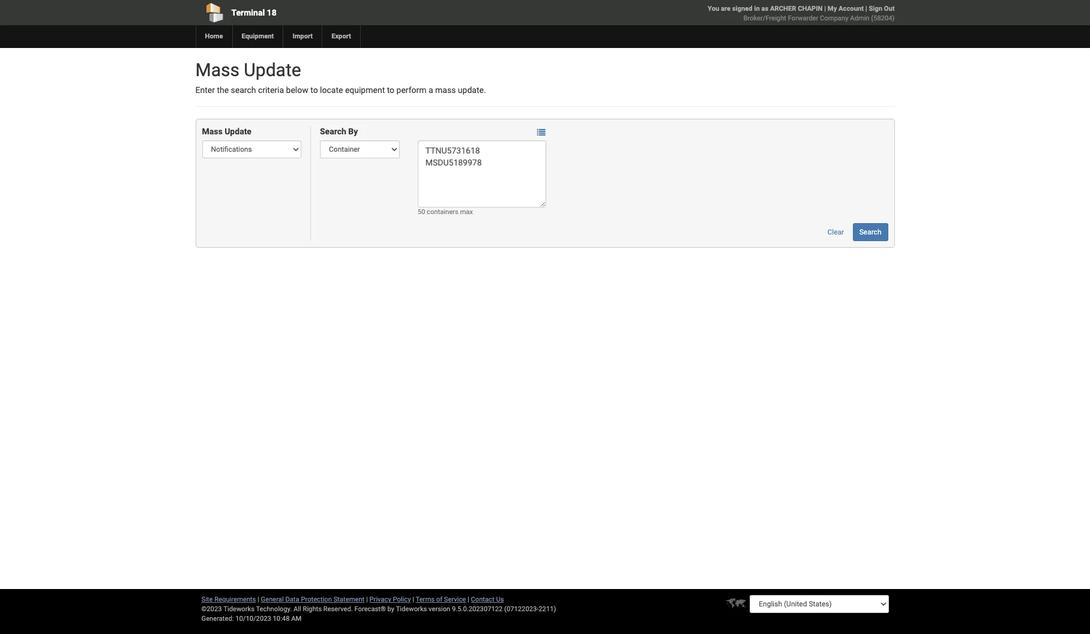 Task type: locate. For each thing, give the bounding box(es) containing it.
| up 9.5.0.202307122
[[468, 596, 469, 604]]

terms of service link
[[416, 596, 466, 604]]

update up criteria
[[244, 59, 301, 80]]

all
[[294, 606, 301, 614]]

show list image
[[537, 128, 546, 137]]

mass update
[[202, 127, 252, 137]]

to left perform
[[387, 85, 395, 95]]

50
[[418, 209, 425, 216]]

rights
[[303, 606, 322, 614]]

contact us link
[[471, 596, 504, 604]]

admin
[[850, 14, 870, 22]]

mass
[[435, 85, 456, 95]]

search inside button
[[860, 228, 882, 237]]

| left sign
[[866, 5, 868, 13]]

my
[[828, 5, 837, 13]]

policy
[[393, 596, 411, 604]]

0 horizontal spatial to
[[311, 85, 318, 95]]

0 vertical spatial mass
[[195, 59, 240, 80]]

max
[[460, 209, 473, 216]]

clear button
[[821, 224, 851, 242]]

home
[[205, 32, 223, 40]]

search left by at the left of the page
[[320, 127, 346, 137]]

1 horizontal spatial to
[[387, 85, 395, 95]]

import
[[293, 32, 313, 40]]

general data protection statement link
[[261, 596, 365, 604]]

|
[[825, 5, 826, 13], [866, 5, 868, 13], [258, 596, 259, 604], [366, 596, 368, 604], [413, 596, 414, 604], [468, 596, 469, 604]]

1 vertical spatial mass
[[202, 127, 223, 137]]

mass down enter
[[202, 127, 223, 137]]

1 horizontal spatial search
[[860, 228, 882, 237]]

mass
[[195, 59, 240, 80], [202, 127, 223, 137]]

update down search
[[225, 127, 252, 137]]

you
[[708, 5, 720, 13]]

mass inside "mass update enter the search criteria below to locate equipment to perform a mass update."
[[195, 59, 240, 80]]

update inside "mass update enter the search criteria below to locate equipment to perform a mass update."
[[244, 59, 301, 80]]

1 vertical spatial search
[[860, 228, 882, 237]]

0 horizontal spatial search
[[320, 127, 346, 137]]

perform
[[397, 85, 427, 95]]

search by
[[320, 127, 358, 137]]

by
[[348, 127, 358, 137]]

terminal
[[232, 8, 265, 17]]

10/10/2023
[[236, 616, 271, 623]]

mass for mass update enter the search criteria below to locate equipment to perform a mass update.
[[195, 59, 240, 80]]

1 vertical spatial update
[[225, 127, 252, 137]]

as
[[762, 5, 769, 13]]

9.5.0.202307122
[[452, 606, 503, 614]]

to right the below
[[311, 85, 318, 95]]

search button
[[853, 224, 888, 242]]

mass up the the
[[195, 59, 240, 80]]

enter
[[195, 85, 215, 95]]

1 to from the left
[[311, 85, 318, 95]]

reserved.
[[324, 606, 353, 614]]

general
[[261, 596, 284, 604]]

are
[[721, 5, 731, 13]]

update
[[244, 59, 301, 80], [225, 127, 252, 137]]

None text field
[[418, 141, 546, 208]]

to
[[311, 85, 318, 95], [387, 85, 395, 95]]

company
[[820, 14, 849, 22]]

home link
[[195, 25, 232, 48]]

0 vertical spatial search
[[320, 127, 346, 137]]

18
[[267, 8, 277, 17]]

generated:
[[201, 616, 234, 623]]

2 to from the left
[[387, 85, 395, 95]]

forwarder
[[788, 14, 819, 22]]

0 vertical spatial update
[[244, 59, 301, 80]]

search
[[320, 127, 346, 137], [860, 228, 882, 237]]

sign
[[869, 5, 883, 13]]

terms
[[416, 596, 435, 604]]

50 containers max
[[418, 209, 473, 216]]

| up tideworks
[[413, 596, 414, 604]]

search right clear "button"
[[860, 228, 882, 237]]

below
[[286, 85, 309, 95]]

tideworks
[[396, 606, 427, 614]]



Task type: vqa. For each thing, say whether or not it's contained in the screenshot.
'INQUIRY'
no



Task type: describe. For each thing, give the bounding box(es) containing it.
service
[[444, 596, 466, 604]]

site requirements link
[[201, 596, 256, 604]]

am
[[291, 616, 302, 623]]

signed
[[733, 5, 753, 13]]

locate
[[320, 85, 343, 95]]

(58204)
[[872, 14, 895, 22]]

criteria
[[258, 85, 284, 95]]

in
[[755, 5, 760, 13]]

mass for mass update
[[202, 127, 223, 137]]

containers
[[427, 209, 459, 216]]

you are signed in as archer chapin | my account | sign out broker/freight forwarder company admin (58204)
[[708, 5, 895, 22]]

site
[[201, 596, 213, 604]]

terminal 18
[[232, 8, 277, 17]]

equipment
[[242, 32, 274, 40]]

sign out link
[[869, 5, 895, 13]]

privacy policy link
[[370, 596, 411, 604]]

requirements
[[215, 596, 256, 604]]

export link
[[322, 25, 360, 48]]

site requirements | general data protection statement | privacy policy | terms of service | contact us ©2023 tideworks technology. all rights reserved. forecast® by tideworks version 9.5.0.202307122 (07122023-2211) generated: 10/10/2023 10:48 am
[[201, 596, 556, 623]]

(07122023-
[[505, 606, 539, 614]]

import link
[[283, 25, 322, 48]]

contact
[[471, 596, 495, 604]]

update.
[[458, 85, 486, 95]]

forecast®
[[355, 606, 386, 614]]

mass update enter the search criteria below to locate equipment to perform a mass update.
[[195, 59, 486, 95]]

| left general
[[258, 596, 259, 604]]

protection
[[301, 596, 332, 604]]

of
[[436, 596, 443, 604]]

us
[[496, 596, 504, 604]]

statement
[[334, 596, 365, 604]]

technology.
[[256, 606, 292, 614]]

equipment
[[345, 85, 385, 95]]

data
[[286, 596, 299, 604]]

archer
[[770, 5, 797, 13]]

equipment link
[[232, 25, 283, 48]]

search
[[231, 85, 256, 95]]

10:48
[[273, 616, 290, 623]]

search for search
[[860, 228, 882, 237]]

chapin
[[798, 5, 823, 13]]

| up forecast®
[[366, 596, 368, 604]]

update for mass update enter the search criteria below to locate equipment to perform a mass update.
[[244, 59, 301, 80]]

©2023 tideworks
[[201, 606, 255, 614]]

a
[[429, 85, 433, 95]]

| left my
[[825, 5, 826, 13]]

broker/freight
[[744, 14, 787, 22]]

2211)
[[539, 606, 556, 614]]

my account link
[[828, 5, 864, 13]]

clear
[[828, 228, 844, 237]]

export
[[332, 32, 351, 40]]

version
[[429, 606, 451, 614]]

terminal 18 link
[[195, 0, 476, 25]]

out
[[884, 5, 895, 13]]

by
[[388, 606, 395, 614]]

account
[[839, 5, 864, 13]]

the
[[217, 85, 229, 95]]

update for mass update
[[225, 127, 252, 137]]

search for search by
[[320, 127, 346, 137]]

privacy
[[370, 596, 391, 604]]



